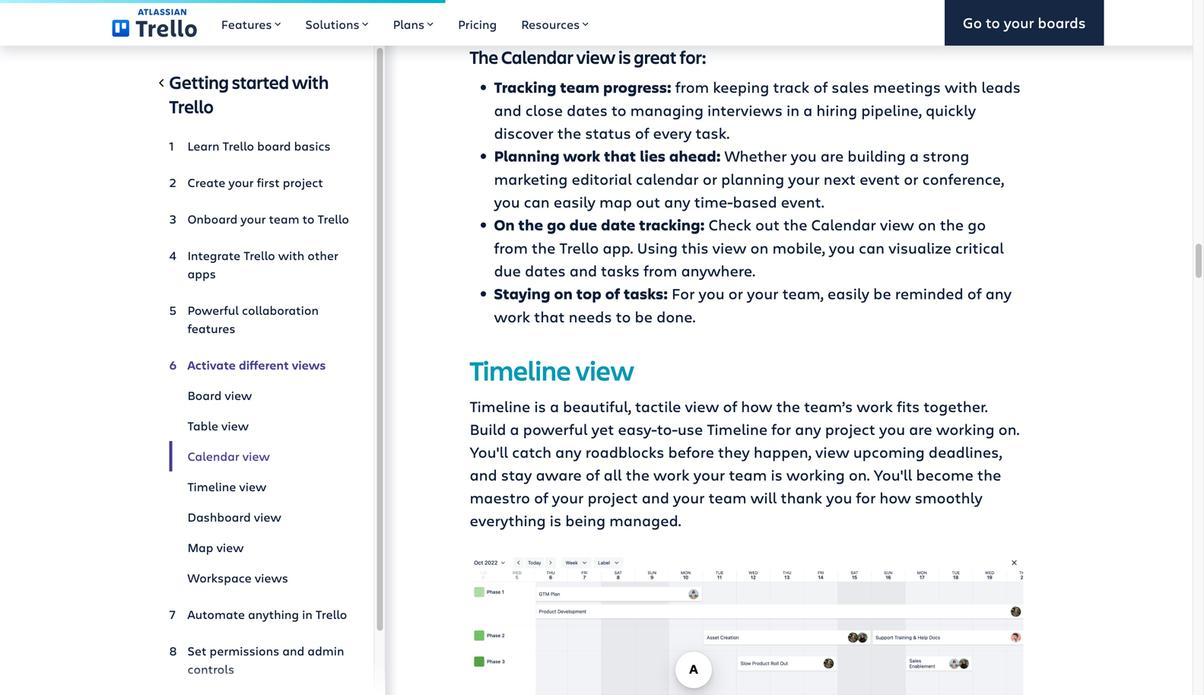 Task type: vqa. For each thing, say whether or not it's contained in the screenshot.
rightmost project
yes



Task type: locate. For each thing, give the bounding box(es) containing it.
dates up staying
[[525, 260, 566, 281]]

dashboard
[[188, 509, 251, 526]]

yet
[[592, 419, 614, 440]]

all
[[604, 465, 622, 485]]

and up managed.
[[642, 487, 670, 508]]

1 horizontal spatial working
[[937, 419, 995, 440]]

0 horizontal spatial on.
[[849, 465, 870, 485]]

0 vertical spatial that
[[604, 146, 636, 166]]

calendar up tracking
[[502, 45, 574, 69]]

view down team's
[[816, 442, 850, 462]]

to-
[[657, 419, 678, 440]]

1 vertical spatial you'll
[[874, 465, 913, 485]]

board view
[[188, 387, 252, 404]]

a left strong
[[910, 145, 919, 166]]

out inside check out the calendar view on the go from the trello app. using this view on mobile, you can visualize critical due dates and tasks from anywhere.
[[756, 214, 780, 235]]

1 vertical spatial can
[[859, 237, 885, 258]]

0 vertical spatial you'll
[[470, 442, 509, 462]]

planning
[[494, 146, 560, 166]]

project down team's
[[826, 419, 876, 440]]

and up maestro
[[470, 465, 498, 485]]

0 vertical spatial from
[[676, 76, 710, 97]]

1 vertical spatial easily
[[828, 283, 870, 304]]

with inside integrate trello with other apps
[[278, 247, 305, 264]]

0 vertical spatial on.
[[999, 419, 1020, 440]]

meetings
[[874, 76, 941, 97]]

project down all
[[588, 487, 638, 508]]

you'll down "upcoming"
[[874, 465, 913, 485]]

you'll
[[470, 442, 509, 462], [874, 465, 913, 485]]

1 vertical spatial how
[[880, 487, 912, 508]]

0 vertical spatial can
[[524, 191, 550, 212]]

from
[[676, 76, 710, 97], [494, 237, 528, 258], [644, 260, 678, 281]]

with inside from keeping track of sales meetings with leads and close dates to managing interviews in a hiring pipeline, quickly discover the status of every task.
[[945, 76, 978, 97]]

an image showing an example of a timeline view of a trello board image
[[470, 556, 1024, 696]]

are inside whether you are building a strong marketing editorial calendar or planning your next event or conference, you can easily map out any time-based event.
[[821, 145, 844, 166]]

1 vertical spatial calendar
[[812, 214, 877, 235]]

0 horizontal spatial due
[[494, 260, 521, 281]]

trello inside getting started with trello
[[169, 94, 214, 118]]

0 vertical spatial views
[[292, 357, 326, 373]]

go to your boards link
[[945, 0, 1105, 46]]

event.
[[781, 191, 825, 212]]

set permissions and admin controls
[[188, 643, 344, 678]]

getting
[[169, 70, 229, 94]]

is left great at the right top
[[619, 45, 631, 69]]

in down track
[[787, 100, 800, 120]]

strong
[[923, 145, 970, 166]]

dates inside check out the calendar view on the go from the trello app. using this view on mobile, you can visualize critical due dates and tasks from anywhere.
[[525, 260, 566, 281]]

and inside set permissions and admin controls
[[283, 643, 305, 659]]

from down the using
[[644, 260, 678, 281]]

timeline view link
[[169, 472, 350, 502]]

1 horizontal spatial calendar
[[502, 45, 574, 69]]

with up quickly
[[945, 76, 978, 97]]

the up staying
[[532, 237, 556, 258]]

with left other
[[278, 247, 305, 264]]

easy-
[[618, 419, 657, 440]]

timeline view timeline is a beautiful, tactile view of how the team's work fits together. build a powerful yet easy-to-use timeline for any project you are working on. you'll catch any roadblocks before they happen, view upcoming deadlines, and stay aware of all the work your team is working on. you'll become the maestro of your project and your team will thank you for how smoothly everything is being managed.
[[470, 352, 1020, 531]]

solutions button
[[293, 0, 381, 46]]

easily right team,
[[828, 283, 870, 304]]

from down the for:
[[676, 76, 710, 97]]

views down map view link
[[255, 570, 288, 586]]

0 vertical spatial easily
[[554, 191, 596, 212]]

1 vertical spatial that
[[534, 306, 565, 327]]

table view
[[188, 418, 249, 434]]

use
[[678, 419, 703, 440]]

for up happen,
[[772, 419, 792, 440]]

features
[[221, 16, 272, 32]]

you down anywhere.
[[699, 283, 725, 304]]

working up deadlines,
[[937, 419, 995, 440]]

out down calendar
[[636, 191, 661, 212]]

board view link
[[169, 381, 350, 411]]

dashboard view link
[[169, 502, 350, 533]]

1 horizontal spatial for
[[856, 487, 876, 508]]

0 vertical spatial out
[[636, 191, 661, 212]]

2 vertical spatial calendar
[[188, 448, 240, 465]]

activate
[[188, 357, 236, 373]]

trello up "admin" at the bottom of page
[[316, 607, 347, 623]]

due left date
[[570, 215, 598, 235]]

map
[[600, 191, 633, 212]]

calendar inside check out the calendar view on the go from the trello app. using this view on mobile, you can visualize critical due dates and tasks from anywhere.
[[812, 214, 877, 235]]

from inside from keeping track of sales meetings with leads and close dates to managing interviews in a hiring pipeline, quickly discover the status of every task.
[[676, 76, 710, 97]]

0 horizontal spatial go
[[547, 215, 566, 235]]

beautiful,
[[563, 396, 632, 417]]

you up event.
[[791, 145, 817, 166]]

that down staying
[[534, 306, 565, 327]]

next
[[824, 169, 856, 189]]

1 horizontal spatial dates
[[567, 100, 608, 120]]

0 vertical spatial on
[[918, 214, 937, 235]]

maestro
[[470, 487, 531, 508]]

2 vertical spatial on
[[554, 284, 573, 304]]

go
[[963, 13, 983, 32]]

out down based
[[756, 214, 780, 235]]

is left being
[[550, 510, 562, 531]]

1 vertical spatial due
[[494, 260, 521, 281]]

on. up deadlines,
[[999, 419, 1020, 440]]

that down the status on the top of page
[[604, 146, 636, 166]]

the
[[470, 45, 499, 69]]

you up "upcoming"
[[880, 419, 906, 440]]

0 vertical spatial dates
[[567, 100, 608, 120]]

board
[[257, 138, 291, 154]]

and left "admin" at the bottom of page
[[283, 643, 305, 659]]

calendar down table view
[[188, 448, 240, 465]]

and up discover
[[494, 100, 522, 120]]

1 horizontal spatial go
[[968, 214, 987, 235]]

in right the anything
[[302, 607, 313, 623]]

to up the status on the top of page
[[612, 100, 627, 120]]

everything
[[470, 510, 546, 531]]

2 horizontal spatial project
[[826, 419, 876, 440]]

1 horizontal spatial due
[[570, 215, 598, 235]]

or inside the for you or your team,  easily be reminded of any work that needs to be done.
[[729, 283, 744, 304]]

onboard your team to trello
[[188, 211, 349, 227]]

create your first project link
[[169, 167, 350, 198]]

powerful collaboration features
[[188, 302, 319, 337]]

managed.
[[610, 510, 682, 531]]

1 vertical spatial views
[[255, 570, 288, 586]]

the
[[558, 123, 582, 143], [784, 214, 808, 235], [940, 214, 964, 235], [519, 215, 544, 235], [532, 237, 556, 258], [777, 396, 801, 417], [626, 465, 650, 485], [978, 465, 1002, 485]]

dashboard view
[[188, 509, 281, 526]]

in
[[787, 100, 800, 120], [302, 607, 313, 623]]

upcoming
[[854, 442, 925, 462]]

tactile
[[635, 396, 682, 417]]

1 horizontal spatial be
[[874, 283, 892, 304]]

0 horizontal spatial dates
[[525, 260, 566, 281]]

from down on
[[494, 237, 528, 258]]

view right 'board'
[[225, 387, 252, 404]]

deadlines,
[[929, 442, 1003, 462]]

any down the critical
[[986, 283, 1012, 304]]

you'll down build
[[470, 442, 509, 462]]

1 vertical spatial from
[[494, 237, 528, 258]]

0 vertical spatial in
[[787, 100, 800, 120]]

whether you are building a strong marketing editorial calendar or planning your next event or conference, you can easily map out any time-based event.
[[494, 145, 1005, 212]]

of right "reminded" on the top of the page
[[968, 283, 982, 304]]

on. down "upcoming"
[[849, 465, 870, 485]]

1 horizontal spatial in
[[787, 100, 800, 120]]

view down table view link
[[243, 448, 270, 465]]

fits
[[897, 396, 920, 417]]

any up tracking:
[[665, 191, 691, 212]]

0 horizontal spatial out
[[636, 191, 661, 212]]

due
[[570, 215, 598, 235], [494, 260, 521, 281]]

the down close
[[558, 123, 582, 143]]

tracking
[[494, 77, 557, 97]]

0 vertical spatial due
[[570, 215, 598, 235]]

team
[[560, 77, 600, 97], [269, 211, 300, 227], [729, 465, 767, 485], [709, 487, 747, 508]]

view down check
[[713, 237, 747, 258]]

0 horizontal spatial calendar
[[188, 448, 240, 465]]

0 horizontal spatial in
[[302, 607, 313, 623]]

be
[[874, 283, 892, 304], [635, 306, 653, 327]]

1 horizontal spatial easily
[[828, 283, 870, 304]]

and inside check out the calendar view on the go from the trello app. using this view on mobile, you can visualize critical due dates and tasks from anywhere.
[[570, 260, 597, 281]]

1 horizontal spatial that
[[604, 146, 636, 166]]

for:
[[680, 45, 707, 69]]

with right "started"
[[292, 70, 329, 94]]

on
[[918, 214, 937, 235], [751, 237, 769, 258], [554, 284, 573, 304]]

0 horizontal spatial be
[[635, 306, 653, 327]]

every
[[653, 123, 692, 143]]

on up visualize
[[918, 214, 937, 235]]

go
[[968, 214, 987, 235], [547, 215, 566, 235]]

0 vertical spatial be
[[874, 283, 892, 304]]

out
[[636, 191, 661, 212], [756, 214, 780, 235]]

0 horizontal spatial that
[[534, 306, 565, 327]]

0 vertical spatial are
[[821, 145, 844, 166]]

trello right "learn"
[[223, 138, 254, 154]]

you inside check out the calendar view on the go from the trello app. using this view on mobile, you can visualize critical due dates and tasks from anywhere.
[[829, 237, 855, 258]]

go up the critical
[[968, 214, 987, 235]]

atlassian trello image
[[112, 9, 197, 37]]

quickly
[[926, 100, 977, 120]]

done.
[[657, 306, 696, 327]]

timeline
[[470, 352, 571, 389], [470, 396, 531, 417], [707, 419, 768, 440], [188, 479, 236, 495]]

trello inside integrate trello with other apps
[[244, 247, 275, 264]]

planning
[[722, 169, 785, 189]]

set
[[188, 643, 207, 659]]

working up thank at the bottom
[[787, 465, 845, 485]]

1 horizontal spatial can
[[859, 237, 885, 258]]

dates
[[567, 100, 608, 120], [525, 260, 566, 281]]

or up time-
[[703, 169, 718, 189]]

1 vertical spatial out
[[756, 214, 780, 235]]

1 vertical spatial dates
[[525, 260, 566, 281]]

be left "reminded" on the top of the page
[[874, 283, 892, 304]]

0 horizontal spatial views
[[255, 570, 288, 586]]

due up staying
[[494, 260, 521, 281]]

discover
[[494, 123, 554, 143]]

learn trello board basics link
[[169, 131, 350, 161]]

marketing
[[494, 169, 568, 189]]

1 vertical spatial in
[[302, 607, 313, 623]]

1 vertical spatial for
[[856, 487, 876, 508]]

to down tasks:
[[616, 306, 631, 327]]

2 vertical spatial project
[[588, 487, 638, 508]]

1 horizontal spatial on
[[751, 237, 769, 258]]

1 horizontal spatial out
[[756, 214, 780, 235]]

trello down on the go due date tracking: on the top
[[560, 237, 599, 258]]

work
[[564, 146, 601, 166], [494, 306, 531, 327], [857, 396, 893, 417], [654, 465, 690, 485]]

a down track
[[804, 100, 813, 120]]

that inside the for you or your team,  easily be reminded of any work that needs to be done.
[[534, 306, 565, 327]]

apps
[[188, 266, 216, 282]]

of right top
[[606, 284, 620, 304]]

sales
[[832, 76, 870, 97]]

how down "upcoming"
[[880, 487, 912, 508]]

0 horizontal spatial easily
[[554, 191, 596, 212]]

1 horizontal spatial are
[[910, 419, 933, 440]]

how up they in the right of the page
[[742, 396, 773, 417]]

1 vertical spatial on
[[751, 237, 769, 258]]

are down fits on the right bottom of page
[[910, 419, 933, 440]]

anywhere.
[[682, 260, 756, 281]]

a right build
[[510, 419, 520, 440]]

your
[[1004, 13, 1035, 32], [789, 169, 820, 189], [229, 174, 254, 191], [241, 211, 266, 227], [747, 283, 779, 304], [694, 465, 725, 485], [552, 487, 584, 508], [674, 487, 705, 508]]

0 horizontal spatial how
[[742, 396, 773, 417]]

can
[[524, 191, 550, 212], [859, 237, 885, 258]]

0 horizontal spatial for
[[772, 419, 792, 440]]

needs
[[569, 306, 612, 327]]

0 horizontal spatial are
[[821, 145, 844, 166]]

0 horizontal spatial working
[[787, 465, 845, 485]]

or right the event
[[904, 169, 919, 189]]

are up next
[[821, 145, 844, 166]]

on left top
[[554, 284, 573, 304]]

calendar down next
[[812, 214, 877, 235]]

2 horizontal spatial calendar
[[812, 214, 877, 235]]

1 vertical spatial be
[[635, 306, 653, 327]]

view right map
[[217, 540, 244, 556]]

for down "upcoming"
[[856, 487, 876, 508]]

can left visualize
[[859, 237, 885, 258]]

go right on
[[547, 215, 566, 235]]

1 vertical spatial are
[[910, 419, 933, 440]]

0 vertical spatial project
[[283, 174, 323, 191]]

you right thank at the bottom
[[827, 487, 853, 508]]

and inside from keeping track of sales meetings with leads and close dates to managing interviews in a hiring pipeline, quickly discover the status of every task.
[[494, 100, 522, 120]]

easily inside whether you are building a strong marketing editorial calendar or planning your next event or conference, you can easily map out any time-based event.
[[554, 191, 596, 212]]

1 horizontal spatial or
[[729, 283, 744, 304]]

work down before
[[654, 465, 690, 485]]

on.
[[999, 419, 1020, 440], [849, 465, 870, 485]]

started
[[232, 70, 289, 94]]

1 horizontal spatial you'll
[[874, 465, 913, 485]]

views inside "link"
[[255, 570, 288, 586]]

project right first
[[283, 174, 323, 191]]

with inside getting started with trello
[[292, 70, 329, 94]]

easily up on the go due date tracking: on the top
[[554, 191, 596, 212]]

1 vertical spatial working
[[787, 465, 845, 485]]

a inside from keeping track of sales meetings with leads and close dates to managing interviews in a hiring pipeline, quickly discover the status of every task.
[[804, 100, 813, 120]]

a
[[804, 100, 813, 120], [910, 145, 919, 166], [550, 396, 559, 417], [510, 419, 520, 440]]

dates down tracking team progress:
[[567, 100, 608, 120]]

work down staying
[[494, 306, 531, 327]]

0 horizontal spatial project
[[283, 174, 323, 191]]

the down deadlines,
[[978, 465, 1002, 485]]

with
[[292, 70, 329, 94], [945, 76, 978, 97], [278, 247, 305, 264]]

stay
[[501, 465, 532, 485]]

using
[[637, 237, 678, 258]]

you right 'mobile,'
[[829, 237, 855, 258]]

0 vertical spatial for
[[772, 419, 792, 440]]

any inside the for you or your team,  easily be reminded of any work that needs to be done.
[[986, 283, 1012, 304]]

1 vertical spatial on.
[[849, 465, 870, 485]]

based
[[733, 191, 778, 212]]

0 horizontal spatial can
[[524, 191, 550, 212]]

and up the 'staying on top of tasks:'
[[570, 260, 597, 281]]

lies
[[640, 146, 666, 166]]

be down tasks:
[[635, 306, 653, 327]]

integrate trello with other apps
[[188, 247, 339, 282]]

whether
[[725, 145, 787, 166]]

calendar view link
[[169, 441, 350, 472]]

and
[[494, 100, 522, 120], [570, 260, 597, 281], [470, 465, 498, 485], [642, 487, 670, 508], [283, 643, 305, 659]]



Task type: describe. For each thing, give the bounding box(es) containing it.
features
[[188, 320, 236, 337]]

of up hiring
[[814, 76, 828, 97]]

hiring
[[817, 100, 858, 120]]

any up aware
[[556, 442, 582, 462]]

powerful
[[523, 419, 588, 440]]

being
[[566, 510, 606, 531]]

a inside whether you are building a strong marketing editorial calendar or planning your next event or conference, you can easily map out any time-based event.
[[910, 145, 919, 166]]

0 horizontal spatial on
[[554, 284, 573, 304]]

getting started with trello link
[[169, 70, 350, 125]]

close
[[526, 100, 563, 120]]

table
[[188, 418, 218, 434]]

great
[[634, 45, 677, 69]]

timeline inside timeline view link
[[188, 479, 236, 495]]

view up beautiful,
[[576, 352, 635, 389]]

resources button
[[509, 0, 601, 46]]

with for getting started with trello
[[292, 70, 329, 94]]

onboard
[[188, 211, 238, 227]]

you inside the for you or your team,  easily be reminded of any work that needs to be done.
[[699, 283, 725, 304]]

for
[[672, 283, 695, 304]]

the up 'mobile,'
[[784, 214, 808, 235]]

dates inside from keeping track of sales meetings with leads and close dates to managing interviews in a hiring pipeline, quickly discover the status of every task.
[[567, 100, 608, 120]]

editorial
[[572, 169, 632, 189]]

out inside whether you are building a strong marketing editorial calendar or planning your next event or conference, you can easily map out any time-based event.
[[636, 191, 661, 212]]

table view link
[[169, 411, 350, 441]]

workspace views link
[[169, 563, 350, 594]]

in inside from keeping track of sales meetings with leads and close dates to managing interviews in a hiring pipeline, quickly discover the status of every task.
[[787, 100, 800, 120]]

any down team's
[[795, 419, 822, 440]]

tracking team progress:
[[494, 77, 672, 97]]

view up visualize
[[880, 214, 915, 235]]

become
[[917, 465, 974, 485]]

timeline view
[[188, 479, 267, 495]]

boards
[[1038, 13, 1086, 32]]

your inside whether you are building a strong marketing editorial calendar or planning your next event or conference, you can easily map out any time-based event.
[[789, 169, 820, 189]]

can inside whether you are building a strong marketing editorial calendar or planning your next event or conference, you can easily map out any time-based event.
[[524, 191, 550, 212]]

1 horizontal spatial project
[[588, 487, 638, 508]]

track
[[774, 76, 810, 97]]

team down the calendar view is great for:
[[560, 77, 600, 97]]

anything
[[248, 607, 299, 623]]

critical
[[956, 237, 1005, 258]]

from keeping track of sales meetings with leads and close dates to managing interviews in a hiring pipeline, quickly discover the status of every task.
[[494, 76, 1021, 143]]

getting started with trello
[[169, 70, 329, 118]]

the right on
[[519, 215, 544, 235]]

pricing link
[[446, 0, 509, 46]]

workspace
[[188, 570, 252, 586]]

can inside check out the calendar view on the go from the trello app. using this view on mobile, you can visualize critical due dates and tasks from anywhere.
[[859, 237, 885, 258]]

page progress progress bar
[[0, 0, 446, 3]]

team left will on the bottom right of page
[[709, 487, 747, 508]]

the up the critical
[[940, 214, 964, 235]]

progress:
[[603, 77, 672, 97]]

resources
[[522, 16, 580, 32]]

team down they in the right of the page
[[729, 465, 767, 485]]

is up powerful
[[535, 396, 546, 417]]

on
[[494, 215, 515, 235]]

ahead:
[[670, 146, 721, 166]]

a up powerful
[[550, 396, 559, 417]]

trello inside check out the calendar view on the go from the trello app. using this view on mobile, you can visualize critical due dates and tasks from anywhere.
[[560, 237, 599, 258]]

map view
[[188, 540, 244, 556]]

check out the calendar view on the go from the trello app. using this view on mobile, you can visualize critical due dates and tasks from anywhere.
[[494, 214, 1005, 281]]

thank
[[781, 487, 823, 508]]

activate different views link
[[169, 350, 350, 381]]

different
[[239, 357, 289, 373]]

project inside create your first project link
[[283, 174, 323, 191]]

due inside check out the calendar view on the go from the trello app. using this view on mobile, you can visualize critical due dates and tasks from anywhere.
[[494, 260, 521, 281]]

staying
[[494, 284, 551, 304]]

visualize
[[889, 237, 952, 258]]

planning work that lies ahead:
[[494, 146, 721, 166]]

top
[[577, 284, 602, 304]]

tasks
[[601, 260, 640, 281]]

task.
[[696, 123, 730, 143]]

1 vertical spatial project
[[826, 419, 876, 440]]

view up tracking team progress:
[[577, 45, 616, 69]]

0 horizontal spatial you'll
[[470, 442, 509, 462]]

of up lies
[[635, 123, 650, 143]]

of left all
[[586, 465, 600, 485]]

status
[[585, 123, 631, 143]]

work left fits on the right bottom of page
[[857, 396, 893, 417]]

the calendar view is great for:
[[470, 45, 707, 69]]

you up on
[[494, 191, 520, 212]]

reminded
[[896, 283, 964, 304]]

team,
[[783, 283, 824, 304]]

smoothly
[[915, 487, 983, 508]]

0 vertical spatial how
[[742, 396, 773, 417]]

of up they in the right of the page
[[723, 396, 738, 417]]

go inside check out the calendar view on the go from the trello app. using this view on mobile, you can visualize critical due dates and tasks from anywhere.
[[968, 214, 987, 235]]

set permissions and admin controls link
[[169, 636, 350, 685]]

pricing
[[458, 16, 497, 32]]

mobile,
[[773, 237, 826, 258]]

trello inside 'link'
[[223, 138, 254, 154]]

of down aware
[[534, 487, 549, 508]]

are inside timeline view timeline is a beautiful, tactile view of how the team's work fits together. build a powerful yet easy-to-use timeline for any project you are working on. you'll catch any roadblocks before they happen, view upcoming deadlines, and stay aware of all the work your team is working on. you'll become the maestro of your project and your team will thank you for how smoothly everything is being managed.
[[910, 419, 933, 440]]

with for integrate trello with other apps
[[278, 247, 305, 264]]

powerful
[[188, 302, 239, 319]]

view up calendar view at the left
[[222, 418, 249, 434]]

create your first project
[[188, 174, 323, 191]]

the right all
[[626, 465, 650, 485]]

tracking:
[[639, 215, 705, 235]]

first
[[257, 174, 280, 191]]

1 horizontal spatial views
[[292, 357, 326, 373]]

conference,
[[923, 169, 1005, 189]]

any inside whether you are building a strong marketing editorial calendar or planning your next event or conference, you can easily map out any time-based event.
[[665, 191, 691, 212]]

view up use
[[685, 396, 720, 417]]

view down timeline view link
[[254, 509, 281, 526]]

calendar
[[636, 169, 699, 189]]

view down calendar view link
[[239, 479, 267, 495]]

trello up other
[[318, 211, 349, 227]]

aware
[[536, 465, 582, 485]]

they
[[718, 442, 750, 462]]

roadblocks
[[586, 442, 665, 462]]

create
[[188, 174, 226, 191]]

powerful collaboration features link
[[169, 295, 350, 344]]

0 horizontal spatial or
[[703, 169, 718, 189]]

0 vertical spatial calendar
[[502, 45, 574, 69]]

1 horizontal spatial how
[[880, 487, 912, 508]]

plans button
[[381, 0, 446, 46]]

this
[[682, 237, 709, 258]]

2 horizontal spatial on
[[918, 214, 937, 235]]

team down first
[[269, 211, 300, 227]]

to inside from keeping track of sales meetings with leads and close dates to managing interviews in a hiring pipeline, quickly discover the status of every task.
[[612, 100, 627, 120]]

solutions
[[306, 16, 360, 32]]

of inside the for you or your team,  easily be reminded of any work that needs to be done.
[[968, 283, 982, 304]]

2 vertical spatial from
[[644, 260, 678, 281]]

your inside the for you or your team,  easily be reminded of any work that needs to be done.
[[747, 283, 779, 304]]

features button
[[209, 0, 293, 46]]

staying on top of tasks:
[[494, 284, 668, 304]]

to up other
[[303, 211, 315, 227]]

to inside the for you or your team,  easily be reminded of any work that needs to be done.
[[616, 306, 631, 327]]

controls
[[188, 661, 234, 678]]

go to your boards
[[963, 13, 1086, 32]]

easily inside the for you or your team,  easily be reminded of any work that needs to be done.
[[828, 283, 870, 304]]

the inside from keeping track of sales meetings with leads and close dates to managing interviews in a hiring pipeline, quickly discover the status of every task.
[[558, 123, 582, 143]]

date
[[601, 215, 636, 235]]

work inside the for you or your team,  easily be reminded of any work that needs to be done.
[[494, 306, 531, 327]]

to right go
[[986, 13, 1001, 32]]

is down happen,
[[771, 465, 783, 485]]

the left team's
[[777, 396, 801, 417]]

0 vertical spatial working
[[937, 419, 995, 440]]

learn trello board basics
[[188, 138, 331, 154]]

automate
[[188, 607, 245, 623]]

board
[[188, 387, 222, 404]]

map
[[188, 540, 214, 556]]

map view link
[[169, 533, 350, 563]]

work up editorial on the top of the page
[[564, 146, 601, 166]]

2 horizontal spatial or
[[904, 169, 919, 189]]

catch
[[512, 442, 552, 462]]

1 horizontal spatial on.
[[999, 419, 1020, 440]]

learn
[[188, 138, 220, 154]]



